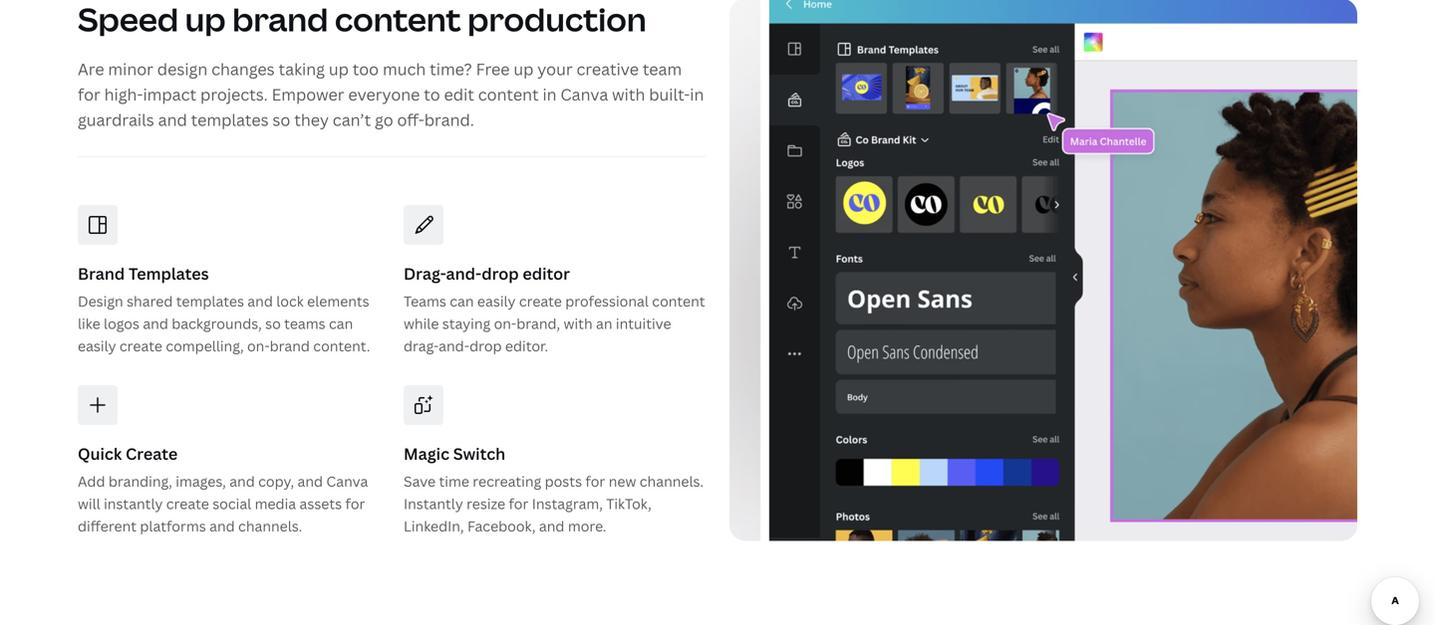 Task type: vqa. For each thing, say whether or not it's contained in the screenshot.
Logos
yes



Task type: describe. For each thing, give the bounding box(es) containing it.
with inside are minor design changes taking up too much time? free up your creative team for high-impact projects. empower everyone to edit content in canva with built-in guardrails and templates so they can't go off-brand.
[[612, 84, 645, 105]]

quick create add branding, images, and copy, and canva will instantly create social media assets for different platforms and channels.
[[78, 443, 368, 536]]

1 in from the left
[[543, 84, 557, 105]]

resize
[[466, 495, 505, 514]]

different
[[78, 517, 137, 536]]

brand
[[78, 263, 125, 285]]

compelling,
[[166, 337, 244, 356]]

free
[[476, 58, 510, 80]]

drag-and-drop editor teams can easily create professional content while staying on-brand, with an intuitive drag-and-drop editor.
[[404, 263, 705, 356]]

like
[[78, 315, 100, 333]]

editor
[[523, 263, 570, 285]]

0 vertical spatial and-
[[446, 263, 482, 285]]

an
[[596, 315, 612, 333]]

can inside brand templates design shared templates and lock elements like logos and backgrounds, so teams can easily create compelling, on-brand content.
[[329, 315, 353, 333]]

easily inside brand templates design shared templates and lock elements like logos and backgrounds, so teams can easily create compelling, on-brand content.
[[78, 337, 116, 356]]

built-
[[649, 84, 690, 105]]

high-
[[104, 84, 143, 105]]

much
[[383, 58, 426, 80]]

quick
[[78, 443, 122, 465]]

intuitive
[[616, 315, 671, 333]]

content inside the drag-and-drop editor teams can easily create professional content while staying on-brand, with an intuitive drag-and-drop editor.
[[652, 292, 705, 311]]

guardrails
[[78, 109, 154, 131]]

templates inside brand templates design shared templates and lock elements like logos and backgrounds, so teams can easily create compelling, on-brand content.
[[176, 292, 244, 311]]

design
[[157, 58, 208, 80]]

time?
[[430, 58, 472, 80]]

your
[[537, 58, 573, 80]]

time
[[439, 472, 469, 491]]

professional
[[565, 292, 649, 311]]

2 in from the left
[[690, 84, 704, 105]]

too
[[353, 58, 379, 80]]

instagram,
[[532, 495, 603, 514]]

platforms
[[140, 517, 206, 536]]

easily inside the drag-and-drop editor teams can easily create professional content while staying on-brand, with an intuitive drag-and-drop editor.
[[477, 292, 516, 311]]

posts
[[545, 472, 582, 491]]

brand templates design shared templates and lock elements like logos and backgrounds, so teams can easily create compelling, on-brand content.
[[78, 263, 370, 356]]

save
[[404, 472, 436, 491]]

editor.
[[505, 337, 548, 356]]

create inside the drag-and-drop editor teams can easily create professional content while staying on-brand, with an intuitive drag-and-drop editor.
[[519, 292, 562, 311]]

brand.
[[424, 109, 474, 131]]

teams
[[404, 292, 446, 311]]

1 vertical spatial drop
[[469, 337, 502, 356]]

will
[[78, 495, 100, 514]]

brand
[[270, 337, 310, 356]]

logos
[[104, 315, 139, 333]]

add
[[78, 472, 105, 491]]

facebook,
[[467, 517, 536, 536]]

lock
[[276, 292, 304, 311]]

and up social
[[229, 472, 255, 491]]

with inside the drag-and-drop editor teams can easily create professional content while staying on-brand, with an intuitive drag-and-drop editor.
[[564, 315, 593, 333]]

off-
[[397, 109, 424, 131]]

0 vertical spatial drop
[[482, 263, 519, 285]]

taking
[[279, 58, 325, 80]]

can't
[[333, 109, 371, 131]]

templates inside are minor design changes taking up too much time? free up your creative team for high-impact projects. empower everyone to edit content in canva with built-in guardrails and templates so they can't go off-brand.
[[191, 109, 269, 131]]

create inside brand templates design shared templates and lock elements like logos and backgrounds, so teams can easily create compelling, on-brand content.
[[119, 337, 162, 356]]

team
[[643, 58, 682, 80]]

drag-
[[404, 263, 446, 285]]

and down social
[[209, 517, 235, 536]]

magic switch save time recreating posts for new channels. instantly resize for instagram, tiktok, linkedin, facebook, and more.
[[404, 443, 704, 536]]

for inside quick create add branding, images, and copy, and canva will instantly create social media assets for different platforms and channels.
[[345, 495, 365, 514]]

social
[[212, 495, 251, 514]]

media
[[255, 495, 296, 514]]

are
[[78, 58, 104, 80]]

instantly
[[404, 495, 463, 514]]

design
[[78, 292, 123, 311]]

backgrounds,
[[172, 315, 262, 333]]

teams
[[284, 315, 325, 333]]

canva inside quick create add branding, images, and copy, and canva will instantly create social media assets for different platforms and channels.
[[326, 472, 368, 491]]



Task type: locate. For each thing, give the bounding box(es) containing it.
0 horizontal spatial create
[[119, 337, 162, 356]]

content down free
[[478, 84, 539, 105]]

recreating
[[473, 472, 541, 491]]

0 vertical spatial can
[[450, 292, 474, 311]]

channels. inside magic switch save time recreating posts for new channels. instantly resize for instagram, tiktok, linkedin, facebook, and more.
[[640, 472, 704, 491]]

create
[[519, 292, 562, 311], [119, 337, 162, 356], [166, 495, 209, 514]]

and down shared
[[143, 315, 168, 333]]

so up brand
[[265, 315, 281, 333]]

in
[[543, 84, 557, 105], [690, 84, 704, 105]]

1 horizontal spatial up
[[514, 58, 534, 80]]

canva inside are minor design changes taking up too much time? free up your creative team for high-impact projects. empower everyone to edit content in canva with built-in guardrails and templates so they can't go off-brand.
[[560, 84, 608, 105]]

impact
[[143, 84, 197, 105]]

and
[[158, 109, 187, 131], [247, 292, 273, 311], [143, 315, 168, 333], [229, 472, 255, 491], [297, 472, 323, 491], [209, 517, 235, 536], [539, 517, 564, 536]]

drop
[[482, 263, 519, 285], [469, 337, 502, 356]]

0 vertical spatial canva
[[560, 84, 608, 105]]

are minor design changes taking up too much time? free up your creative team for high-impact projects. empower everyone to edit content in canva with built-in guardrails and templates so they can't go off-brand.
[[78, 58, 704, 131]]

0 vertical spatial create
[[519, 292, 562, 311]]

drop left editor
[[482, 263, 519, 285]]

content up the intuitive
[[652, 292, 705, 311]]

templates
[[129, 263, 209, 285]]

1 vertical spatial create
[[119, 337, 162, 356]]

on- up editor. on the left bottom of page
[[494, 315, 516, 333]]

brand,
[[516, 315, 560, 333]]

and- up teams
[[446, 263, 482, 285]]

channels. up tiktok,
[[640, 472, 704, 491]]

and down impact
[[158, 109, 187, 131]]

0 horizontal spatial on-
[[247, 337, 270, 356]]

create inside quick create add branding, images, and copy, and canva will instantly create social media assets for different platforms and channels.
[[166, 495, 209, 514]]

magic
[[404, 443, 449, 465]]

channels. down 'media'
[[238, 517, 302, 536]]

drag-
[[404, 337, 439, 356]]

instantly
[[104, 495, 163, 514]]

templates up backgrounds,
[[176, 292, 244, 311]]

and inside magic switch save time recreating posts for new channels. instantly resize for instagram, tiktok, linkedin, facebook, and more.
[[539, 517, 564, 536]]

1 horizontal spatial create
[[166, 495, 209, 514]]

new
[[609, 472, 636, 491]]

1 vertical spatial canva
[[326, 472, 368, 491]]

0 vertical spatial templates
[[191, 109, 269, 131]]

easily up staying
[[477, 292, 516, 311]]

1 horizontal spatial with
[[612, 84, 645, 105]]

can
[[450, 292, 474, 311], [329, 315, 353, 333]]

copy,
[[258, 472, 294, 491]]

0 vertical spatial with
[[612, 84, 645, 105]]

and-
[[446, 263, 482, 285], [439, 337, 469, 356]]

for down are
[[78, 84, 100, 105]]

up right free
[[514, 58, 534, 80]]

branding,
[[108, 472, 172, 491]]

for
[[78, 84, 100, 105], [585, 472, 605, 491], [345, 495, 365, 514], [509, 495, 529, 514]]

everyone
[[348, 84, 420, 105]]

0 horizontal spatial with
[[564, 315, 593, 333]]

and- down staying
[[439, 337, 469, 356]]

0 vertical spatial on-
[[494, 315, 516, 333]]

while
[[404, 315, 439, 333]]

1 horizontal spatial channels.
[[640, 472, 704, 491]]

content.
[[313, 337, 370, 356]]

with left an
[[564, 315, 593, 333]]

edit
[[444, 84, 474, 105]]

1 horizontal spatial in
[[690, 84, 704, 105]]

1 vertical spatial easily
[[78, 337, 116, 356]]

projects. empower
[[200, 84, 344, 105]]

to
[[424, 84, 440, 105]]

1 up from the left
[[329, 58, 349, 80]]

content
[[478, 84, 539, 105], [652, 292, 705, 311]]

channels. inside quick create add branding, images, and copy, and canva will instantly create social media assets for different platforms and channels.
[[238, 517, 302, 536]]

content inside are minor design changes taking up too much time? free up your creative team for high-impact projects. empower everyone to edit content in canva with built-in guardrails and templates so they can't go off-brand.
[[478, 84, 539, 105]]

with down creative
[[612, 84, 645, 105]]

more.
[[568, 517, 606, 536]]

1 vertical spatial with
[[564, 315, 593, 333]]

1 horizontal spatial can
[[450, 292, 474, 311]]

for down recreating
[[509, 495, 529, 514]]

switch
[[453, 443, 505, 465]]

for inside are minor design changes taking up too much time? free up your creative team for high-impact projects. empower everyone to edit content in canva with built-in guardrails and templates so they can't go off-brand.
[[78, 84, 100, 105]]

create down images,
[[166, 495, 209, 514]]

with
[[612, 84, 645, 105], [564, 315, 593, 333]]

linkedin,
[[404, 517, 464, 536]]

creative
[[576, 58, 639, 80]]

on- inside brand templates design shared templates and lock elements like logos and backgrounds, so teams can easily create compelling, on-brand content.
[[247, 337, 270, 356]]

0 horizontal spatial channels.
[[238, 517, 302, 536]]

for left new
[[585, 472, 605, 491]]

and up assets at the left of the page
[[297, 472, 323, 491]]

0 vertical spatial content
[[478, 84, 539, 105]]

and left lock
[[247, 292, 273, 311]]

on- down backgrounds,
[[247, 337, 270, 356]]

drop down staying
[[469, 337, 502, 356]]

0 horizontal spatial can
[[329, 315, 353, 333]]

can up staying
[[450, 292, 474, 311]]

and inside are minor design changes taking up too much time? free up your creative team for high-impact projects. empower everyone to edit content in canva with built-in guardrails and templates so they can't go off-brand.
[[158, 109, 187, 131]]

1 vertical spatial on-
[[247, 337, 270, 356]]

0 vertical spatial easily
[[477, 292, 516, 311]]

1 vertical spatial so
[[265, 315, 281, 333]]

create
[[126, 443, 178, 465]]

create up brand,
[[519, 292, 562, 311]]

up
[[329, 58, 349, 80], [514, 58, 534, 80]]

0 horizontal spatial in
[[543, 84, 557, 105]]

elements
[[307, 292, 369, 311]]

1 vertical spatial can
[[329, 315, 353, 333]]

shared
[[127, 292, 173, 311]]

on- inside the drag-and-drop editor teams can easily create professional content while staying on-brand, with an intuitive drag-and-drop editor.
[[494, 315, 516, 333]]

they
[[294, 109, 329, 131]]

easily down like
[[78, 337, 116, 356]]

templates
[[191, 109, 269, 131], [176, 292, 244, 311]]

up left too
[[329, 58, 349, 80]]

1 vertical spatial templates
[[176, 292, 244, 311]]

2 vertical spatial create
[[166, 495, 209, 514]]

1 vertical spatial content
[[652, 292, 705, 311]]

channels.
[[640, 472, 704, 491], [238, 517, 302, 536]]

2 horizontal spatial create
[[519, 292, 562, 311]]

0 horizontal spatial canva
[[326, 472, 368, 491]]

1 vertical spatial and-
[[439, 337, 469, 356]]

for right assets at the left of the page
[[345, 495, 365, 514]]

easily
[[477, 292, 516, 311], [78, 337, 116, 356]]

can inside the drag-and-drop editor teams can easily create professional content while staying on-brand, with an intuitive drag-and-drop editor.
[[450, 292, 474, 311]]

templates down projects. empower
[[191, 109, 269, 131]]

canva up assets at the left of the page
[[326, 472, 368, 491]]

changes
[[211, 58, 275, 80]]

staying
[[442, 315, 491, 333]]

and down "instagram,"
[[539, 517, 564, 536]]

can up content.
[[329, 315, 353, 333]]

0 horizontal spatial easily
[[78, 337, 116, 356]]

1 horizontal spatial on-
[[494, 315, 516, 333]]

go
[[375, 109, 393, 131]]

so inside are minor design changes taking up too much time? free up your creative team for high-impact projects. empower everyone to edit content in canva with built-in guardrails and templates so they can't go off-brand.
[[272, 109, 290, 131]]

0 horizontal spatial content
[[478, 84, 539, 105]]

canva
[[560, 84, 608, 105], [326, 472, 368, 491]]

create down logos
[[119, 337, 162, 356]]

0 horizontal spatial up
[[329, 58, 349, 80]]

0 vertical spatial channels.
[[640, 472, 704, 491]]

1 horizontal spatial canva
[[560, 84, 608, 105]]

so down projects. empower
[[272, 109, 290, 131]]

on-
[[494, 315, 516, 333], [247, 337, 270, 356]]

1 vertical spatial channels.
[[238, 517, 302, 536]]

assets
[[299, 495, 342, 514]]

so inside brand templates design shared templates and lock elements like logos and backgrounds, so teams can easily create compelling, on-brand content.
[[265, 315, 281, 333]]

so
[[272, 109, 290, 131], [265, 315, 281, 333]]

tiktok,
[[606, 495, 651, 514]]

1 horizontal spatial easily
[[477, 292, 516, 311]]

1 horizontal spatial content
[[652, 292, 705, 311]]

0 vertical spatial so
[[272, 109, 290, 131]]

2 up from the left
[[514, 58, 534, 80]]

canva down creative
[[560, 84, 608, 105]]

images,
[[176, 472, 226, 491]]

minor
[[108, 58, 153, 80]]



